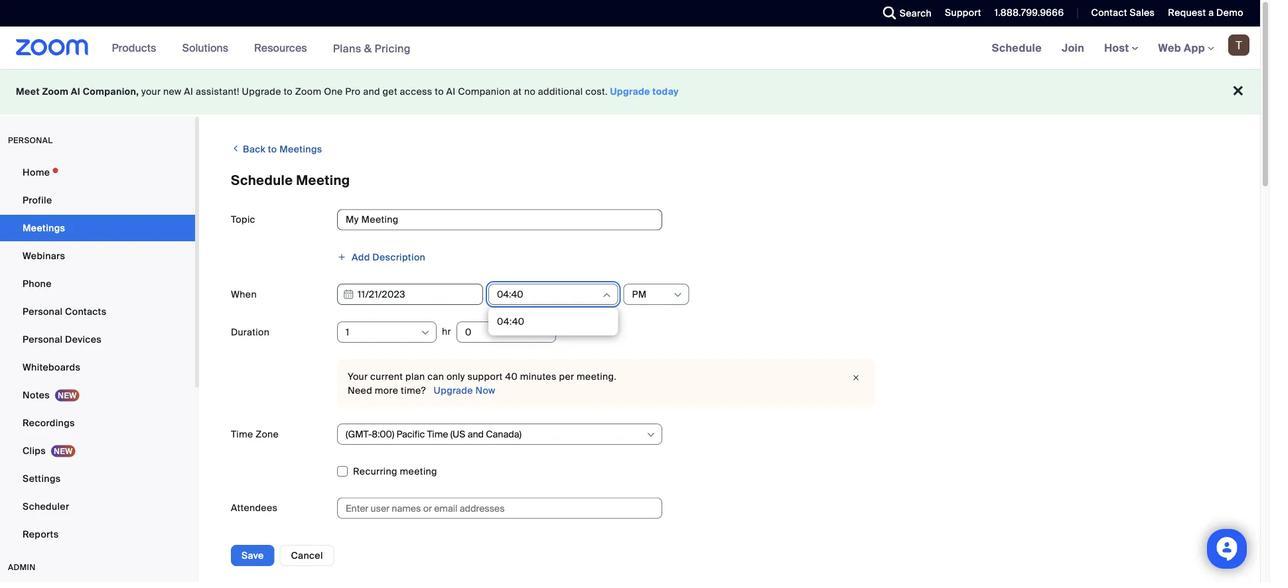 Task type: locate. For each thing, give the bounding box(es) containing it.
host button
[[1105, 41, 1139, 55]]

to right "access"
[[435, 86, 444, 98]]

settings link
[[0, 466, 195, 493]]

0 horizontal spatial upgrade
[[242, 86, 281, 98]]

0 horizontal spatial ai
[[71, 86, 80, 98]]

contact sales
[[1092, 7, 1155, 19]]

schedule
[[992, 41, 1042, 55], [231, 172, 293, 189]]

2 ai from the left
[[184, 86, 193, 98]]

add
[[352, 251, 370, 264]]

zoom right meet
[[42, 86, 69, 98]]

ai
[[71, 86, 80, 98], [184, 86, 193, 98], [446, 86, 456, 98]]

1 horizontal spatial upgrade
[[434, 385, 473, 397]]

personal devices link
[[0, 327, 195, 353]]

meet
[[16, 86, 40, 98]]

meetings up webinars
[[23, 222, 65, 234]]

schedule down 1.888.799.9666
[[992, 41, 1042, 55]]

only
[[447, 371, 465, 383]]

show options image
[[420, 328, 431, 339], [646, 430, 657, 441]]

ai right new
[[184, 86, 193, 98]]

to down resources dropdown button
[[284, 86, 293, 98]]

join
[[1062, 41, 1085, 55]]

a
[[1209, 7, 1214, 19]]

0 horizontal spatial to
[[268, 143, 277, 156]]

meetings link
[[0, 215, 195, 242]]

admin
[[8, 563, 36, 573]]

sales
[[1130, 7, 1155, 19]]

profile link
[[0, 187, 195, 214]]

products
[[112, 41, 156, 55]]

notes
[[23, 389, 50, 402]]

meet zoom ai companion, your new ai assistant! upgrade to zoom one pro and get access to ai companion at no additional cost. upgrade today
[[16, 86, 679, 98]]

recurring
[[353, 466, 398, 478]]

today
[[653, 86, 679, 98]]

zoom logo image
[[16, 39, 89, 56]]

profile
[[23, 194, 52, 206]]

1 horizontal spatial zoom
[[295, 86, 322, 98]]

and
[[363, 86, 380, 98]]

&
[[364, 41, 372, 55]]

assistant!
[[196, 86, 240, 98]]

webinars
[[23, 250, 65, 262]]

resources button
[[254, 27, 313, 69]]

request a demo link
[[1159, 0, 1261, 27], [1169, 7, 1244, 19]]

1 vertical spatial show options image
[[646, 430, 657, 441]]

1 horizontal spatial ai
[[184, 86, 193, 98]]

products button
[[112, 27, 162, 69]]

2 personal from the top
[[23, 334, 63, 346]]

1 personal from the top
[[23, 306, 63, 318]]

schedule for schedule meeting
[[231, 172, 293, 189]]

personal
[[23, 306, 63, 318], [23, 334, 63, 346]]

banner
[[0, 27, 1261, 70]]

0 horizontal spatial schedule
[[231, 172, 293, 189]]

plans
[[333, 41, 361, 55]]

1 vertical spatial personal
[[23, 334, 63, 346]]

per
[[559, 371, 574, 383]]

more
[[375, 385, 399, 397]]

clips
[[23, 445, 46, 457]]

zoom left the one
[[295, 86, 322, 98]]

solutions button
[[182, 27, 234, 69]]

upgrade right cost.
[[610, 86, 650, 98]]

back to meetings link
[[231, 138, 322, 160]]

close image
[[848, 372, 864, 385]]

upgrade
[[242, 86, 281, 98], [610, 86, 650, 98], [434, 385, 473, 397]]

upgrade down product information navigation
[[242, 86, 281, 98]]

whiteboards
[[23, 361, 80, 374]]

personal devices
[[23, 334, 102, 346]]

at
[[513, 86, 522, 98]]

request a demo
[[1169, 7, 1244, 19]]

contact sales link
[[1082, 0, 1159, 27], [1092, 7, 1155, 19]]

demo
[[1217, 7, 1244, 19]]

home
[[23, 166, 50, 179]]

to
[[284, 86, 293, 98], [435, 86, 444, 98], [268, 143, 277, 156]]

1
[[346, 326, 350, 339]]

support
[[945, 7, 982, 19]]

0 horizontal spatial meetings
[[23, 222, 65, 234]]

schedule inside 'link'
[[992, 41, 1042, 55]]

meeting.
[[577, 371, 617, 383]]

personal for personal contacts
[[23, 306, 63, 318]]

scheduler
[[23, 501, 69, 513]]

recurring meeting
[[353, 466, 437, 478]]

1 vertical spatial schedule
[[231, 172, 293, 189]]

1.888.799.9666 button up the schedule 'link'
[[995, 7, 1064, 19]]

upgrade now link
[[431, 385, 496, 397]]

1 vertical spatial meetings
[[23, 222, 65, 234]]

meetings
[[280, 143, 322, 156], [23, 222, 65, 234]]

web app button
[[1159, 41, 1215, 55]]

1 ai from the left
[[71, 86, 80, 98]]

1 button
[[346, 323, 420, 343]]

meetings up schedule meeting
[[280, 143, 322, 156]]

Persistent Chat, enter email address,Enter user names or email addresses text field
[[346, 499, 642, 519]]

0 vertical spatial meetings
[[280, 143, 322, 156]]

3 ai from the left
[[446, 86, 456, 98]]

0 horizontal spatial zoom
[[42, 86, 69, 98]]

back to meetings
[[241, 143, 322, 156]]

new
[[163, 86, 182, 98]]

one
[[324, 86, 343, 98]]

1 zoom from the left
[[42, 86, 69, 98]]

ai left the companion, on the left of the page
[[71, 86, 80, 98]]

solutions
[[182, 41, 228, 55]]

upgrade down only
[[434, 385, 473, 397]]

time?
[[401, 385, 426, 397]]

0 vertical spatial schedule
[[992, 41, 1042, 55]]

40
[[505, 371, 518, 383]]

0 vertical spatial show options image
[[420, 328, 431, 339]]

to right back
[[268, 143, 277, 156]]

can
[[428, 371, 444, 383]]

ai left companion
[[446, 86, 456, 98]]

webinars link
[[0, 243, 195, 270]]

2 horizontal spatial ai
[[446, 86, 456, 98]]

schedule for schedule
[[992, 41, 1042, 55]]

attendees
[[231, 503, 278, 515]]

1 horizontal spatial schedule
[[992, 41, 1042, 55]]

1 horizontal spatial show options image
[[646, 430, 657, 441]]

schedule down back
[[231, 172, 293, 189]]

companion,
[[83, 86, 139, 98]]

your current plan can only support 40 minutes per meeting. need more time? upgrade now
[[348, 371, 617, 397]]

meetings inside personal menu menu
[[23, 222, 65, 234]]

zoom
[[42, 86, 69, 98], [295, 86, 322, 98]]

personal up whiteboards
[[23, 334, 63, 346]]

resources
[[254, 41, 307, 55]]

2 zoom from the left
[[295, 86, 322, 98]]

personal down "phone"
[[23, 306, 63, 318]]

time zone
[[231, 429, 279, 441]]

plans & pricing
[[333, 41, 411, 55]]

0 vertical spatial personal
[[23, 306, 63, 318]]

web
[[1159, 41, 1182, 55]]

cost.
[[586, 86, 608, 98]]



Task type: describe. For each thing, give the bounding box(es) containing it.
04:40
[[497, 316, 525, 328]]

pm
[[632, 288, 647, 301]]

time
[[231, 429, 253, 441]]

minutes
[[520, 371, 557, 383]]

schedule meeting
[[231, 172, 350, 189]]

personal
[[8, 135, 53, 146]]

personal for personal devices
[[23, 334, 63, 346]]

request
[[1169, 7, 1206, 19]]

additional
[[538, 86, 583, 98]]

web app
[[1159, 41, 1205, 55]]

When text field
[[337, 284, 483, 305]]

host
[[1105, 41, 1132, 55]]

pro
[[345, 86, 361, 98]]

your
[[141, 86, 161, 98]]

phone
[[23, 278, 52, 290]]

your
[[348, 371, 368, 383]]

add image
[[337, 253, 347, 262]]

cancel
[[291, 550, 323, 562]]

access
[[400, 86, 433, 98]]

upgrade inside your current plan can only support 40 minutes per meeting. need more time? upgrade now
[[434, 385, 473, 397]]

profile picture image
[[1229, 35, 1250, 56]]

back
[[243, 143, 266, 156]]

0 horizontal spatial show options image
[[420, 328, 431, 339]]

cancel button
[[280, 546, 334, 567]]

1.888.799.9666
[[995, 7, 1064, 19]]

settings
[[23, 473, 61, 485]]

phone link
[[0, 271, 195, 297]]

product information navigation
[[102, 27, 421, 70]]

2 horizontal spatial to
[[435, 86, 444, 98]]

plan
[[406, 371, 425, 383]]

search button
[[873, 0, 935, 27]]

need
[[348, 385, 372, 397]]

1 horizontal spatial to
[[284, 86, 293, 98]]

current
[[370, 371, 403, 383]]

app
[[1184, 41, 1205, 55]]

select start time text field
[[497, 285, 601, 305]]

reports
[[23, 529, 59, 541]]

now
[[476, 385, 496, 397]]

devices
[[65, 334, 102, 346]]

pm button
[[632, 285, 672, 305]]

min
[[562, 326, 578, 338]]

show options image
[[673, 290, 683, 301]]

save button
[[231, 546, 275, 567]]

hide options image
[[602, 290, 612, 301]]

notes link
[[0, 382, 195, 409]]

personal menu menu
[[0, 159, 195, 550]]

left image
[[231, 142, 241, 155]]

hr
[[442, 326, 451, 338]]

save
[[242, 550, 264, 562]]

1.888.799.9666 button up join
[[985, 0, 1068, 27]]

when
[[231, 288, 257, 301]]

select time zone text field
[[346, 425, 645, 445]]

Topic text field
[[337, 209, 663, 231]]

whiteboards link
[[0, 354, 195, 381]]

1 horizontal spatial meetings
[[280, 143, 322, 156]]

reports link
[[0, 522, 195, 548]]

home link
[[0, 159, 195, 186]]

meetings navigation
[[982, 27, 1261, 70]]

schedule link
[[982, 27, 1052, 69]]

search
[[900, 7, 932, 19]]

pricing
[[375, 41, 411, 55]]

contact
[[1092, 7, 1128, 19]]

upgrade today link
[[610, 86, 679, 98]]

meet zoom ai companion, footer
[[0, 69, 1261, 115]]

2 horizontal spatial upgrade
[[610, 86, 650, 98]]

no
[[524, 86, 536, 98]]

personal contacts
[[23, 306, 107, 318]]

recordings
[[23, 417, 75, 429]]

duration
[[231, 326, 270, 339]]

companion
[[458, 86, 511, 98]]

zone
[[256, 429, 279, 441]]

meeting
[[400, 466, 437, 478]]

join link
[[1052, 27, 1095, 69]]

scheduler link
[[0, 494, 195, 520]]

description
[[373, 251, 426, 264]]

support
[[468, 371, 503, 383]]

clips link
[[0, 438, 195, 465]]

get
[[383, 86, 398, 98]]

topic
[[231, 214, 255, 226]]

banner containing products
[[0, 27, 1261, 70]]



Task type: vqa. For each thing, say whether or not it's contained in the screenshot.
topmost Triangle Right icon
no



